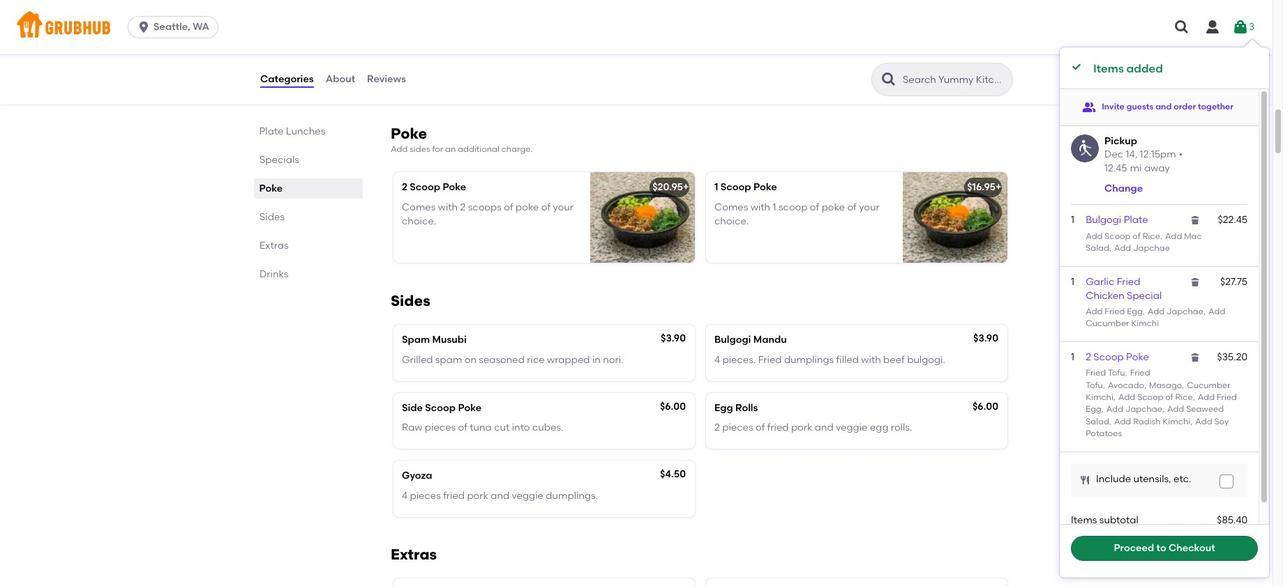 Task type: vqa. For each thing, say whether or not it's contained in the screenshot.
Fried inside the Garlic Fried Chicken Special
yes



Task type: describe. For each thing, give the bounding box(es) containing it.
invite guests and order together button
[[1082, 95, 1233, 120]]

rice inside fried rice with your choice of protein and peas, carrots, and onions.
[[428, 54, 446, 66]]

on
[[464, 354, 477, 366]]

pickup dec 14, 12:15pm • 12.45 mi away
[[1105, 135, 1183, 175]]

away
[[1144, 163, 1170, 175]]

salad for add mac salad
[[1086, 244, 1109, 253]]

0 vertical spatial fried
[[767, 422, 789, 434]]

reviews
[[367, 73, 406, 85]]

+ for $20.95
[[683, 182, 689, 193]]

0 horizontal spatial plate
[[260, 126, 284, 137]]

items for items subtotal
[[1071, 515, 1097, 526]]

with inside button
[[882, 54, 902, 66]]

carte
[[735, 54, 760, 66]]

search icon image
[[881, 71, 897, 88]]

0 vertical spatial add japchae
[[1114, 244, 1170, 253]]

1 horizontal spatial sides
[[391, 293, 430, 310]]

of inside fried rice with your choice of protein and peas, carrots, and onions.
[[527, 54, 537, 66]]

2 vertical spatial japchae
[[1125, 405, 1162, 415]]

add inside add cucumber kimchi
[[1209, 307, 1225, 317]]

0 horizontal spatial sides
[[260, 211, 285, 223]]

mac
[[1184, 231, 1202, 241]]

fried inside fried rice with your choice of protein and peas, carrots, and onions.
[[402, 54, 426, 66]]

proceed to checkout button
[[1071, 537, 1258, 562]]

$3.90 for bulgogi.
[[973, 333, 998, 345]]

$20.95
[[652, 182, 683, 193]]

guests
[[1127, 102, 1154, 112]]

garlic fried chicken special link
[[1086, 276, 1162, 302]]

poke inside poke add sides for an additional charge.
[[391, 125, 427, 142]]

and left peas,
[[575, 54, 594, 66]]

1 vertical spatial rice
[[1175, 393, 1193, 403]]

0 vertical spatial veggie
[[836, 422, 868, 434]]

add inside add fried egg
[[1198, 393, 1215, 403]]

1 vertical spatial add japchae
[[1106, 405, 1162, 415]]

bulgogi for bulgogi plate
[[1086, 215, 1121, 226]]

egg for add fried egg add japchae
[[1127, 307, 1143, 317]]

invite
[[1102, 102, 1125, 112]]

avocado
[[1108, 381, 1144, 390]]

fried down mandu
[[758, 354, 782, 366]]

choice. for comes with 1 scoop of poke of your choice.
[[714, 216, 749, 227]]

etc.
[[1174, 474, 1191, 486]]

carrots,
[[625, 54, 661, 66]]

onions.
[[423, 68, 457, 80]]

items added
[[1093, 62, 1163, 75]]

additional
[[458, 144, 499, 154]]

specials
[[260, 154, 299, 166]]

peas,
[[596, 54, 622, 66]]

with inside fried rice with your choice of protein and peas, carrots, and onions.
[[448, 54, 468, 66]]

garlic
[[1086, 276, 1114, 288]]

invite guests and order together
[[1102, 102, 1233, 112]]

pieces.
[[722, 354, 756, 366]]

include
[[1096, 474, 1131, 486]]

add cucumber kimchi
[[1086, 307, 1225, 329]]

svg image for items
[[1071, 61, 1082, 73]]

scoop for comes with 2 scoops of poke of your choice.
[[410, 182, 440, 193]]

and inside button
[[1156, 102, 1172, 112]]

la
[[724, 54, 733, 66]]

0 horizontal spatial tofu
[[1086, 381, 1103, 390]]

svg image for $22.45
[[1190, 215, 1201, 226]]

fried up avocado masago
[[1130, 369, 1150, 378]]

add soy potatoes
[[1086, 417, 1229, 439]]

filled
[[836, 354, 859, 366]]

6
[[763, 54, 768, 66]]

plate lunches
[[260, 126, 326, 137]]

svg image inside main navigation navigation
[[1204, 19, 1221, 36]]

choice
[[493, 54, 525, 66]]

an
[[445, 144, 456, 154]]

0 horizontal spatial egg
[[714, 402, 733, 414]]

fried inside add fried egg
[[1217, 393, 1237, 403]]

wa
[[193, 21, 209, 33]]

together
[[1198, 102, 1233, 112]]

raw pieces of tuna cut into cubes.
[[402, 422, 563, 434]]

1 horizontal spatial extras
[[391, 546, 437, 564]]

pieces for 2 pieces of fried pork and veggie egg rolls.
[[722, 422, 753, 434]]

0 vertical spatial add scoop of rice
[[1086, 231, 1160, 241]]

radish
[[1133, 417, 1161, 427]]

poke down specials
[[260, 183, 283, 195]]

in
[[592, 354, 601, 366]]

cucumber kimchi
[[1086, 381, 1230, 403]]

utensils,
[[1133, 474, 1171, 486]]

items added tooltip
[[1060, 39, 1269, 578]]

bulgogi plate
[[1086, 215, 1148, 226]]

beef
[[883, 354, 905, 366]]

a la carte 6 pieces shrimp tempura with tempura sauce.
[[714, 54, 979, 66]]

svg image for $27.75
[[1190, 277, 1201, 288]]

4 for 4 pieces fried pork and veggie dumplings.
[[402, 490, 408, 502]]

rolls.
[[891, 422, 912, 434]]

side scoop poke
[[402, 402, 481, 414]]

potatoes
[[1086, 429, 1122, 439]]

2 scoop poke image
[[590, 173, 695, 263]]

1 vertical spatial japchae
[[1167, 307, 1204, 317]]

0 horizontal spatial veggie
[[512, 490, 544, 502]]

items subtotal
[[1071, 515, 1139, 526]]

protein
[[539, 54, 573, 66]]

$22.45
[[1218, 215, 1248, 226]]

a la carte 6 pieces shrimp tempura with tempura sauce. button
[[706, 25, 1008, 96]]

2 pieces of fried pork and veggie egg rolls.
[[714, 422, 912, 434]]

scoop
[[779, 201, 808, 213]]

and left egg
[[815, 422, 834, 434]]

wrapped
[[547, 354, 590, 366]]

2 scoop poke link
[[1086, 352, 1149, 363]]

poke up tuna
[[458, 402, 481, 414]]

poke up comes with 1 scoop of poke of your choice.
[[753, 182, 777, 193]]

dumplings
[[784, 354, 834, 366]]

cucumber inside cucumber kimchi
[[1187, 381, 1230, 390]]

lunches
[[286, 126, 326, 137]]

0 horizontal spatial fried
[[443, 490, 465, 502]]

1 vertical spatial add scoop of rice
[[1118, 393, 1193, 403]]

include utensils, etc.
[[1096, 474, 1191, 486]]

charge.
[[501, 144, 533, 154]]

spam
[[435, 354, 462, 366]]

chicken
[[1086, 290, 1125, 302]]

soy
[[1214, 417, 1229, 427]]

+ for $16.95
[[996, 182, 1002, 193]]

14,
[[1126, 149, 1137, 161]]

rolls
[[735, 402, 758, 414]]

svg image up the $85.40
[[1222, 478, 1231, 486]]

reviews button
[[366, 54, 407, 105]]

a
[[714, 54, 722, 66]]

fried inside garlic fried chicken special
[[1117, 276, 1140, 288]]

4 pieces fried pork and veggie dumplings.
[[402, 490, 598, 502]]

12.45
[[1105, 163, 1127, 175]]

pickup
[[1105, 135, 1137, 147]]

poke add sides for an additional charge.
[[391, 125, 533, 154]]

1 horizontal spatial tofu
[[1108, 369, 1125, 378]]

fried rice with your choice of protein and peas, carrots, and onions.
[[402, 54, 661, 80]]

Search Yummy Kitchen search field
[[901, 73, 1008, 87]]

sides
[[410, 144, 430, 154]]

seaweed
[[1186, 405, 1224, 415]]

pieces for raw pieces of tuna cut into cubes.
[[425, 422, 456, 434]]

with left the beef
[[861, 354, 881, 366]]

kimchi for cucumber
[[1131, 319, 1159, 329]]

scoop for comes with 1 scoop of poke of your choice.
[[721, 182, 751, 193]]

0 vertical spatial rice
[[1143, 231, 1160, 241]]

1 inside comes with 1 scoop of poke of your choice.
[[773, 201, 776, 213]]



Task type: locate. For each thing, give the bounding box(es) containing it.
add inside add seaweed salad
[[1167, 405, 1184, 415]]

add scoop of rice down masago
[[1118, 393, 1193, 403]]

1 salad from the top
[[1086, 244, 1109, 253]]

mi
[[1130, 163, 1142, 175]]

1 tempura from the left
[[839, 54, 880, 66]]

1 left scoop
[[773, 201, 776, 213]]

comes down sides
[[402, 201, 436, 213]]

4 down gyoza on the bottom of the page
[[402, 490, 408, 502]]

4 pieces. fried dumplings filled with beef bulgogi.
[[714, 354, 945, 366]]

nori.
[[603, 354, 623, 366]]

into
[[512, 422, 530, 434]]

svg image
[[1204, 19, 1221, 36], [1190, 215, 1201, 226], [1190, 277, 1201, 288], [1190, 352, 1201, 363], [1222, 478, 1231, 486]]

for
[[432, 144, 443, 154]]

1 $6.00 from the left
[[660, 401, 686, 413]]

your inside comes with 2 scoops of poke of your choice.
[[553, 201, 574, 213]]

1 vertical spatial pork
[[467, 490, 488, 502]]

1 vertical spatial extras
[[391, 546, 437, 564]]

1 horizontal spatial pork
[[791, 422, 812, 434]]

1 scoop poke
[[714, 182, 777, 193]]

pieces down side scoop poke
[[425, 422, 456, 434]]

0 horizontal spatial rice
[[428, 54, 446, 66]]

2 comes from the left
[[714, 201, 748, 213]]

1 horizontal spatial fried
[[767, 422, 789, 434]]

1 horizontal spatial plate
[[1124, 215, 1148, 226]]

0 vertical spatial japchae
[[1133, 244, 1170, 253]]

1 vertical spatial rice
[[527, 354, 545, 366]]

main navigation navigation
[[0, 0, 1273, 54]]

pork down dumplings
[[791, 422, 812, 434]]

pieces for 4 pieces fried pork and veggie dumplings.
[[410, 490, 441, 502]]

fried up soy
[[1217, 393, 1237, 403]]

1 vertical spatial 4
[[402, 490, 408, 502]]

about button
[[325, 54, 356, 105]]

0 horizontal spatial poke
[[516, 201, 539, 213]]

1 horizontal spatial egg
[[1086, 405, 1102, 415]]

1 horizontal spatial +
[[996, 182, 1002, 193]]

0 horizontal spatial cucumber
[[1086, 319, 1129, 329]]

seattle,
[[154, 21, 190, 33]]

1 horizontal spatial $3.90
[[973, 333, 998, 345]]

0 vertical spatial salad
[[1086, 244, 1109, 253]]

0 horizontal spatial 2 scoop poke
[[402, 182, 466, 193]]

1 left 2 scoop poke link
[[1071, 352, 1075, 363]]

0 horizontal spatial +
[[683, 182, 689, 193]]

egg for add fried egg
[[1086, 405, 1102, 415]]

sides
[[260, 211, 285, 223], [391, 293, 430, 310]]

0 horizontal spatial your
[[470, 54, 491, 66]]

poke down an
[[443, 182, 466, 193]]

fried up special at the right
[[1117, 276, 1140, 288]]

svg image left $27.75
[[1190, 277, 1201, 288]]

rice up the onions.
[[428, 54, 446, 66]]

proceed
[[1114, 543, 1154, 555]]

salad
[[1086, 244, 1109, 253], [1086, 417, 1109, 427]]

1 for 2
[[1071, 352, 1075, 363]]

svg image up mac
[[1190, 215, 1201, 226]]

4 for 4 pieces. fried dumplings filled with beef bulgogi.
[[714, 354, 720, 366]]

add
[[391, 144, 408, 154], [1086, 231, 1103, 241], [1165, 231, 1182, 241], [1114, 244, 1131, 253], [1086, 307, 1103, 317], [1148, 307, 1165, 317], [1209, 307, 1225, 317], [1118, 393, 1135, 403], [1198, 393, 1215, 403], [1106, 405, 1123, 415], [1167, 405, 1184, 415], [1114, 417, 1131, 427], [1195, 417, 1212, 427]]

with up search icon
[[882, 54, 902, 66]]

1 for garlic
[[1071, 276, 1075, 288]]

your inside comes with 1 scoop of poke of your choice.
[[859, 201, 880, 213]]

choice. inside comes with 1 scoop of poke of your choice.
[[714, 216, 749, 227]]

pieces down gyoza on the bottom of the page
[[410, 490, 441, 502]]

scoop down bulgogi plate
[[1105, 231, 1131, 241]]

0 horizontal spatial tempura
[[839, 54, 880, 66]]

poke for scoops
[[516, 201, 539, 213]]

poke
[[516, 201, 539, 213], [822, 201, 845, 213]]

2 tempura from the left
[[904, 54, 946, 66]]

2 horizontal spatial your
[[859, 201, 880, 213]]

raw
[[402, 422, 422, 434]]

1 horizontal spatial poke
[[822, 201, 845, 213]]

•
[[1179, 149, 1183, 161]]

cucumber up seaweed
[[1187, 381, 1230, 390]]

0 horizontal spatial pork
[[467, 490, 488, 502]]

4 left pieces. on the bottom right
[[714, 354, 720, 366]]

$6.00 for raw pieces of tuna cut into cubes.
[[660, 401, 686, 413]]

kimchi down add fried egg
[[1163, 417, 1190, 427]]

of
[[527, 54, 537, 66], [504, 201, 513, 213], [541, 201, 551, 213], [810, 201, 819, 213], [847, 201, 857, 213], [1133, 231, 1141, 241], [1165, 393, 1173, 403], [458, 422, 467, 434], [756, 422, 765, 434]]

$35.20
[[1217, 352, 1248, 363]]

kimchi down the 'avocado'
[[1086, 393, 1113, 403]]

2 choice. from the left
[[714, 216, 749, 227]]

bulgogi down change button
[[1086, 215, 1121, 226]]

cucumber down chicken
[[1086, 319, 1129, 329]]

fried up the onions.
[[402, 54, 426, 66]]

kimchi inside cucumber kimchi
[[1086, 393, 1113, 403]]

$16.95 +
[[967, 182, 1002, 193]]

scoop for raw pieces of tuna cut into cubes.
[[425, 402, 456, 414]]

with down '1 scoop poke' at the top right
[[751, 201, 770, 213]]

$6.00 for 2 pieces of fried pork and veggie egg rolls.
[[973, 401, 998, 413]]

svg image inside 3 button
[[1232, 19, 1249, 36]]

choice. for comes with 2 scoops of poke of your choice.
[[402, 216, 436, 227]]

1 vertical spatial plate
[[1124, 215, 1148, 226]]

egg up potatoes
[[1086, 405, 1102, 415]]

2 $3.90 from the left
[[973, 333, 998, 345]]

rice down bulgogi plate
[[1143, 231, 1160, 241]]

your for 1 scoop poke
[[859, 201, 880, 213]]

1 vertical spatial sides
[[391, 293, 430, 310]]

spam
[[402, 334, 430, 346]]

your inside fried rice with your choice of protein and peas, carrots, and onions.
[[470, 54, 491, 66]]

sides up spam at the bottom
[[391, 293, 430, 310]]

comes inside comes with 2 scoops of poke of your choice.
[[402, 201, 436, 213]]

bulgogi mandu
[[714, 334, 787, 346]]

1 horizontal spatial 4
[[714, 354, 720, 366]]

$85.40
[[1217, 515, 1248, 526]]

1
[[714, 182, 718, 193], [773, 201, 776, 213], [1071, 215, 1075, 226], [1071, 276, 1075, 288], [1071, 352, 1075, 363]]

seattle, wa button
[[128, 16, 224, 38]]

avocado masago
[[1108, 381, 1182, 390]]

2 horizontal spatial egg
[[1127, 307, 1143, 317]]

with left scoops
[[438, 201, 458, 213]]

with up the onions.
[[448, 54, 468, 66]]

1 choice. from the left
[[402, 216, 436, 227]]

0 horizontal spatial extras
[[260, 240, 289, 252]]

and left order
[[1156, 102, 1172, 112]]

poke right scoops
[[516, 201, 539, 213]]

pieces right 6
[[771, 54, 802, 66]]

12:15pm
[[1140, 149, 1176, 161]]

salad for add seaweed salad
[[1086, 417, 1109, 427]]

1 vertical spatial veggie
[[512, 490, 544, 502]]

1 horizontal spatial cucumber
[[1187, 381, 1230, 390]]

0 horizontal spatial rice
[[1143, 231, 1160, 241]]

1 + from the left
[[683, 182, 689, 193]]

fried
[[767, 422, 789, 434], [443, 490, 465, 502]]

plate up specials
[[260, 126, 284, 137]]

1 horizontal spatial your
[[553, 201, 574, 213]]

spam musubi
[[402, 334, 467, 346]]

svg image for $35.20
[[1190, 352, 1201, 363]]

1 horizontal spatial $6.00
[[973, 401, 998, 413]]

1 comes from the left
[[402, 201, 436, 213]]

your
[[470, 54, 491, 66], [553, 201, 574, 213], [859, 201, 880, 213]]

1 right "$20.95 +"
[[714, 182, 718, 193]]

plate up add mac salad
[[1124, 215, 1148, 226]]

and down cut
[[491, 490, 510, 502]]

tempura right the shrimp
[[839, 54, 880, 66]]

comes down '1 scoop poke' at the top right
[[714, 201, 748, 213]]

2 salad from the top
[[1086, 417, 1109, 427]]

2 horizontal spatial kimchi
[[1163, 417, 1190, 427]]

2 inside items added tooltip
[[1086, 352, 1091, 363]]

0 vertical spatial cucumber
[[1086, 319, 1129, 329]]

scoop down avocado masago
[[1137, 393, 1163, 403]]

svg image
[[1174, 19, 1190, 36], [1232, 19, 1249, 36], [137, 20, 151, 34], [1071, 61, 1082, 73], [1079, 475, 1091, 486]]

comes with 1 scoop of poke of your choice.
[[714, 201, 880, 227]]

0 horizontal spatial $6.00
[[660, 401, 686, 413]]

comes with 2 scoops of poke of your choice.
[[402, 201, 574, 227]]

add inside add mac salad
[[1165, 231, 1182, 241]]

rice
[[428, 54, 446, 66], [527, 354, 545, 366]]

your for 2 scoop poke
[[553, 201, 574, 213]]

$16.95
[[967, 182, 996, 193]]

0 vertical spatial bulgogi
[[1086, 215, 1121, 226]]

egg down special at the right
[[1127, 307, 1143, 317]]

items left added
[[1093, 62, 1124, 75]]

kimchi for radish
[[1163, 417, 1190, 427]]

poke up avocado masago
[[1126, 352, 1149, 363]]

with inside comes with 2 scoops of poke of your choice.
[[438, 201, 458, 213]]

categories
[[260, 73, 314, 85]]

fried rice with your choice of protein and peas, carrots, and onions. button
[[394, 25, 695, 96]]

2 scoop poke inside items added tooltip
[[1086, 352, 1149, 363]]

masago
[[1149, 381, 1182, 390]]

1 horizontal spatial kimchi
[[1131, 319, 1159, 329]]

scoop right "$20.95 +"
[[721, 182, 751, 193]]

fried tofu
[[1086, 369, 1125, 378], [1086, 369, 1150, 390]]

comes for comes with 1 scoop of poke of your choice.
[[714, 201, 748, 213]]

bulgogi
[[1086, 215, 1121, 226], [714, 334, 751, 346]]

pieces down egg rolls
[[722, 422, 753, 434]]

1 $3.90 from the left
[[661, 333, 686, 345]]

gyoza
[[402, 471, 432, 482]]

comes inside comes with 1 scoop of poke of your choice.
[[714, 201, 748, 213]]

2 poke from the left
[[822, 201, 845, 213]]

add seaweed salad
[[1086, 405, 1224, 427]]

bulgogi up pieces. on the bottom right
[[714, 334, 751, 346]]

drinks
[[260, 269, 288, 280]]

scoop down sides
[[410, 182, 440, 193]]

1 vertical spatial items
[[1071, 515, 1097, 526]]

0 vertical spatial sides
[[260, 211, 285, 223]]

1 left bulgogi plate link
[[1071, 215, 1075, 226]]

1 vertical spatial tofu
[[1086, 381, 1103, 390]]

poke inside items added tooltip
[[1126, 352, 1149, 363]]

$6.00
[[660, 401, 686, 413], [973, 401, 998, 413]]

svg image left 3 button
[[1204, 19, 1221, 36]]

grilled
[[402, 354, 433, 366]]

egg rolls
[[714, 402, 758, 414]]

add radish kimchi
[[1114, 417, 1190, 427]]

2 $6.00 from the left
[[973, 401, 998, 413]]

add scoop of rice down bulgogi plate
[[1086, 231, 1160, 241]]

1 vertical spatial salad
[[1086, 417, 1109, 427]]

scoop for add mac salad
[[1105, 231, 1131, 241]]

bulgogi inside items added tooltip
[[1086, 215, 1121, 226]]

veggie left egg
[[836, 422, 868, 434]]

add inside poke add sides for an additional charge.
[[391, 144, 408, 154]]

tuna
[[470, 422, 492, 434]]

0 vertical spatial tofu
[[1108, 369, 1125, 378]]

1 vertical spatial kimchi
[[1086, 393, 1113, 403]]

sides up drinks
[[260, 211, 285, 223]]

extras
[[260, 240, 289, 252], [391, 546, 437, 564]]

$3.90 for nori.
[[661, 333, 686, 345]]

1 horizontal spatial rice
[[527, 354, 545, 366]]

poke up sides
[[391, 125, 427, 142]]

svg image for seattle,
[[137, 20, 151, 34]]

egg left rolls
[[714, 402, 733, 414]]

svg image for include
[[1079, 475, 1091, 486]]

items for items added
[[1093, 62, 1124, 75]]

tofu
[[1108, 369, 1125, 378], [1086, 381, 1103, 390]]

0 vertical spatial 2 scoop poke
[[402, 182, 466, 193]]

add japchae up radish
[[1106, 405, 1162, 415]]

1 horizontal spatial choice.
[[714, 216, 749, 227]]

0 horizontal spatial bulgogi
[[714, 334, 751, 346]]

add japchae down bulgogi plate
[[1114, 244, 1170, 253]]

and
[[575, 54, 594, 66], [402, 68, 421, 80], [1156, 102, 1172, 112], [815, 422, 834, 434], [491, 490, 510, 502]]

0 horizontal spatial 4
[[402, 490, 408, 502]]

with inside comes with 1 scoop of poke of your choice.
[[751, 201, 770, 213]]

0 horizontal spatial kimchi
[[1086, 393, 1113, 403]]

1 left garlic
[[1071, 276, 1075, 288]]

cucumber inside add cucumber kimchi
[[1086, 319, 1129, 329]]

egg
[[870, 422, 889, 434]]

1 horizontal spatial 2 scoop poke
[[1086, 352, 1149, 363]]

salad up garlic
[[1086, 244, 1109, 253]]

egg inside add fried egg
[[1086, 405, 1102, 415]]

1 vertical spatial 2 scoop poke
[[1086, 352, 1149, 363]]

add inside add soy potatoes
[[1195, 417, 1212, 427]]

1 vertical spatial fried
[[443, 490, 465, 502]]

0 vertical spatial pork
[[791, 422, 812, 434]]

proceed to checkout
[[1114, 543, 1215, 555]]

choice. inside comes with 2 scoops of poke of your choice.
[[402, 216, 436, 227]]

1 vertical spatial bulgogi
[[714, 334, 751, 346]]

poke for scoop
[[822, 201, 845, 213]]

seasoned
[[479, 354, 525, 366]]

scoop up the 'avocado'
[[1094, 352, 1124, 363]]

0 vertical spatial 4
[[714, 354, 720, 366]]

kimchi inside add cucumber kimchi
[[1131, 319, 1159, 329]]

poke inside comes with 1 scoop of poke of your choice.
[[822, 201, 845, 213]]

rice left wrapped
[[527, 354, 545, 366]]

cut
[[494, 422, 510, 434]]

tofu left the 'avocado'
[[1086, 381, 1103, 390]]

1 for bulgogi
[[1071, 215, 1075, 226]]

bulgogi plate link
[[1086, 215, 1148, 226]]

0 horizontal spatial comes
[[402, 201, 436, 213]]

salad inside add seaweed salad
[[1086, 417, 1109, 427]]

1 horizontal spatial tempura
[[904, 54, 946, 66]]

dumplings.
[[546, 490, 598, 502]]

0 vertical spatial plate
[[260, 126, 284, 137]]

veggie left "dumplings." at the bottom
[[512, 490, 544, 502]]

rice down masago
[[1175, 393, 1193, 403]]

2 scoop poke down for
[[402, 182, 466, 193]]

0 vertical spatial kimchi
[[1131, 319, 1159, 329]]

items left "subtotal"
[[1071, 515, 1097, 526]]

$20.95 +
[[652, 182, 689, 193]]

and left the onions.
[[402, 68, 421, 80]]

0 vertical spatial rice
[[428, 54, 446, 66]]

2 scoop poke up the 'avocado'
[[1086, 352, 1149, 363]]

svg image inside seattle, wa button
[[137, 20, 151, 34]]

0 vertical spatial extras
[[260, 240, 289, 252]]

$4.50
[[660, 469, 686, 481]]

items
[[1093, 62, 1124, 75], [1071, 515, 1097, 526]]

3
[[1249, 21, 1255, 33]]

comes for comes with 2 scoops of poke of your choice.
[[402, 201, 436, 213]]

tofu up the 'avocado'
[[1108, 369, 1125, 378]]

1 horizontal spatial bulgogi
[[1086, 215, 1121, 226]]

salad inside add mac salad
[[1086, 244, 1109, 253]]

kimchi down the add fried egg add japchae
[[1131, 319, 1159, 329]]

pieces inside button
[[771, 54, 802, 66]]

mandu
[[753, 334, 787, 346]]

cucumber
[[1086, 319, 1129, 329], [1187, 381, 1230, 390]]

poke inside comes with 2 scoops of poke of your choice.
[[516, 201, 539, 213]]

change button
[[1105, 182, 1143, 196]]

scoop
[[410, 182, 440, 193], [721, 182, 751, 193], [1105, 231, 1131, 241], [1094, 352, 1124, 363], [1137, 393, 1163, 403], [425, 402, 456, 414]]

bulgogi for bulgogi mandu
[[714, 334, 751, 346]]

salad up potatoes
[[1086, 417, 1109, 427]]

svg image left $35.20 on the right bottom of the page
[[1190, 352, 1201, 363]]

1 horizontal spatial rice
[[1175, 393, 1193, 403]]

to
[[1157, 543, 1166, 555]]

plate inside items added tooltip
[[1124, 215, 1148, 226]]

1 vertical spatial cucumber
[[1187, 381, 1230, 390]]

pickup icon image
[[1071, 134, 1099, 162]]

1 horizontal spatial comes
[[714, 201, 748, 213]]

0 horizontal spatial choice.
[[402, 216, 436, 227]]

tempura up the search yummy kitchen search field
[[904, 54, 946, 66]]

0 horizontal spatial $3.90
[[661, 333, 686, 345]]

change
[[1105, 183, 1143, 195]]

1 poke from the left
[[516, 201, 539, 213]]

dec
[[1105, 149, 1123, 161]]

fried down 2 scoop poke link
[[1086, 369, 1106, 378]]

2 inside comes with 2 scoops of poke of your choice.
[[460, 201, 466, 213]]

bulgogi.
[[907, 354, 945, 366]]

grilled spam on seasoned rice wrapped in nori.
[[402, 354, 623, 366]]

fried down chicken
[[1105, 307, 1125, 317]]

1 scoop poke image
[[903, 173, 1008, 263]]

1 horizontal spatial veggie
[[836, 422, 868, 434]]

poke right scoop
[[822, 201, 845, 213]]

people icon image
[[1082, 100, 1096, 114]]

added
[[1127, 62, 1163, 75]]

2 + from the left
[[996, 182, 1002, 193]]

pork down tuna
[[467, 490, 488, 502]]

categories button
[[260, 54, 314, 105]]

fried
[[402, 54, 426, 66], [1117, 276, 1140, 288], [1105, 307, 1125, 317], [758, 354, 782, 366], [1086, 369, 1106, 378], [1130, 369, 1150, 378], [1217, 393, 1237, 403]]

0 vertical spatial items
[[1093, 62, 1124, 75]]

cubes.
[[532, 422, 563, 434]]

scoop right side on the bottom left of the page
[[425, 402, 456, 414]]

2 vertical spatial kimchi
[[1163, 417, 1190, 427]]



